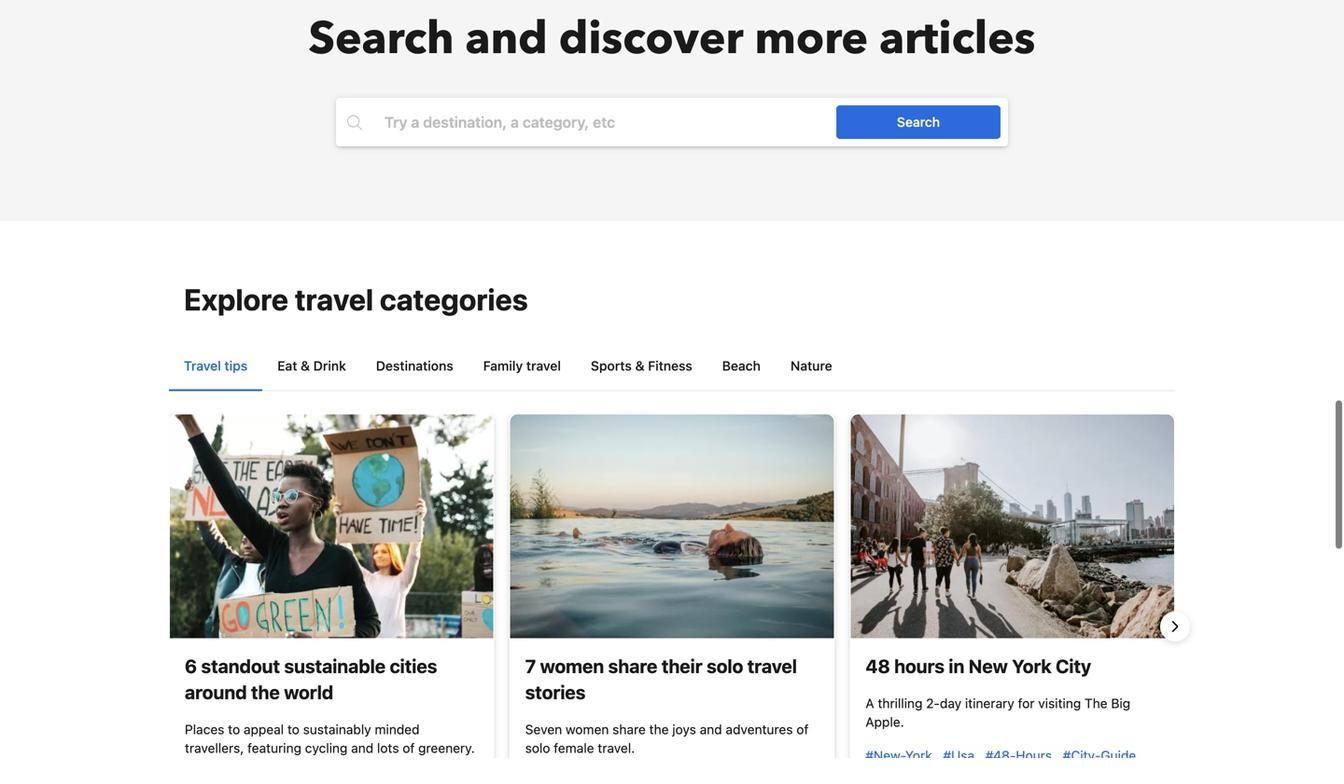 Task type: locate. For each thing, give the bounding box(es) containing it.
travel up adventures at the bottom of the page
[[747, 656, 797, 678]]

search button
[[836, 106, 1001, 139]]

female
[[554, 741, 594, 756]]

search for search
[[897, 114, 940, 130]]

solo right their
[[707, 656, 743, 678]]

around
[[185, 682, 247, 704]]

share inside the seven women share the joys and adventures of solo female travel.
[[612, 722, 646, 738]]

7 women share their solo travel stories image
[[510, 415, 834, 639]]

a thrilling 2-day itinerary for visiting the big apple.
[[866, 696, 1130, 730]]

1 vertical spatial the
[[649, 722, 669, 738]]

0 horizontal spatial the
[[251, 682, 280, 704]]

women inside the seven women share the joys and adventures of solo female travel.
[[566, 722, 609, 738]]

tips
[[224, 358, 248, 374]]

destinations button
[[361, 341, 468, 391]]

1 vertical spatial women
[[566, 722, 609, 738]]

women up female
[[566, 722, 609, 738]]

to up 'featuring'
[[287, 722, 300, 738]]

2 & from the left
[[635, 358, 645, 374]]

discover
[[559, 8, 743, 70]]

family
[[483, 358, 523, 374]]

0 vertical spatial of
[[796, 722, 809, 738]]

eat & drink button
[[262, 341, 361, 391]]

to
[[228, 722, 240, 738], [287, 722, 300, 738]]

share
[[608, 656, 657, 678], [612, 722, 646, 738]]

travel for explore
[[295, 282, 373, 317]]

1 vertical spatial solo
[[525, 741, 550, 756]]

travel
[[184, 358, 221, 374]]

explore travel categories
[[184, 282, 528, 317]]

eat & drink
[[277, 358, 346, 374]]

nature button
[[776, 341, 847, 391]]

women for seven
[[566, 722, 609, 738]]

featuring
[[247, 741, 301, 756]]

2 horizontal spatial travel
[[747, 656, 797, 678]]

standout
[[201, 656, 280, 678]]

0 horizontal spatial search
[[309, 8, 454, 70]]

women
[[540, 656, 604, 678], [566, 722, 609, 738]]

0 horizontal spatial and
[[351, 741, 374, 756]]

0 vertical spatial women
[[540, 656, 604, 678]]

share up travel. at the bottom of the page
[[612, 722, 646, 738]]

seven women share the joys and adventures of solo female travel.
[[525, 722, 809, 756]]

1 horizontal spatial travel
[[526, 358, 561, 374]]

travel inside button
[[526, 358, 561, 374]]

seven
[[525, 722, 562, 738]]

sports & fitness
[[591, 358, 692, 374]]

travel for family
[[526, 358, 561, 374]]

women up stories
[[540, 656, 604, 678]]

tab list
[[169, 341, 1175, 391]]

2 vertical spatial travel
[[747, 656, 797, 678]]

& right eat
[[301, 358, 310, 374]]

and
[[465, 8, 548, 70], [700, 722, 722, 738], [351, 741, 374, 756]]

0 vertical spatial the
[[251, 682, 280, 704]]

beach
[[722, 358, 761, 374]]

&
[[301, 358, 310, 374], [635, 358, 645, 374]]

eat
[[277, 358, 297, 374]]

& right sports on the left
[[635, 358, 645, 374]]

travel up "drink"
[[295, 282, 373, 317]]

family travel button
[[468, 341, 576, 391]]

solo
[[707, 656, 743, 678], [525, 741, 550, 756]]

of
[[796, 722, 809, 738], [403, 741, 415, 756]]

search for search and discover more articles
[[309, 8, 454, 70]]

travel tips button
[[169, 341, 262, 391]]

6 standout sustainable cities around the world
[[185, 656, 437, 704]]

sports
[[591, 358, 632, 374]]

6 standout sustainable cities around the world image
[[170, 415, 493, 639]]

for
[[1018, 696, 1035, 712]]

travel
[[295, 282, 373, 317], [526, 358, 561, 374], [747, 656, 797, 678]]

1 horizontal spatial to
[[287, 722, 300, 738]]

share for their
[[608, 656, 657, 678]]

1 horizontal spatial search
[[897, 114, 940, 130]]

1 & from the left
[[301, 358, 310, 374]]

1 vertical spatial share
[[612, 722, 646, 738]]

greenery.
[[418, 741, 475, 756]]

0 horizontal spatial to
[[228, 722, 240, 738]]

1 horizontal spatial solo
[[707, 656, 743, 678]]

travel right family
[[526, 358, 561, 374]]

1 horizontal spatial the
[[649, 722, 669, 738]]

fitness
[[648, 358, 692, 374]]

to up travellers,
[[228, 722, 240, 738]]

of right adventures at the bottom of the page
[[796, 722, 809, 738]]

the down standout
[[251, 682, 280, 704]]

city
[[1056, 656, 1091, 678]]

2 vertical spatial and
[[351, 741, 374, 756]]

share left their
[[608, 656, 657, 678]]

the
[[251, 682, 280, 704], [649, 722, 669, 738]]

1 horizontal spatial &
[[635, 358, 645, 374]]

solo inside 7 women share their solo travel stories
[[707, 656, 743, 678]]

the left joys
[[649, 722, 669, 738]]

0 vertical spatial share
[[608, 656, 657, 678]]

of right lots
[[403, 741, 415, 756]]

0 vertical spatial search
[[309, 8, 454, 70]]

1 horizontal spatial of
[[796, 722, 809, 738]]

2 horizontal spatial and
[[700, 722, 722, 738]]

1 vertical spatial travel
[[526, 358, 561, 374]]

family travel
[[483, 358, 561, 374]]

1 horizontal spatial and
[[465, 8, 548, 70]]

travellers,
[[185, 741, 244, 756]]

0 horizontal spatial travel
[[295, 282, 373, 317]]

day
[[940, 696, 962, 712]]

sustainable
[[284, 656, 386, 678]]

7
[[525, 656, 536, 678]]

1 vertical spatial search
[[897, 114, 940, 130]]

visiting
[[1038, 696, 1081, 712]]

search
[[309, 8, 454, 70], [897, 114, 940, 130]]

in
[[949, 656, 965, 678]]

0 vertical spatial travel
[[295, 282, 373, 317]]

0 horizontal spatial solo
[[525, 741, 550, 756]]

explore
[[184, 282, 288, 317]]

of inside places to appeal to sustainably minded travellers, featuring cycling and lots of greenery.
[[403, 741, 415, 756]]

solo down seven
[[525, 741, 550, 756]]

adventures
[[726, 722, 793, 738]]

0 horizontal spatial of
[[403, 741, 415, 756]]

search inside button
[[897, 114, 940, 130]]

1 vertical spatial and
[[700, 722, 722, 738]]

48 hours in new york city image
[[851, 415, 1174, 639]]

of inside the seven women share the joys and adventures of solo female travel.
[[796, 722, 809, 738]]

1 vertical spatial of
[[403, 741, 415, 756]]

women inside 7 women share their solo travel stories
[[540, 656, 604, 678]]

cycling
[[305, 741, 348, 756]]

nature
[[791, 358, 832, 374]]

share inside 7 women share their solo travel stories
[[608, 656, 657, 678]]

0 horizontal spatial &
[[301, 358, 310, 374]]

region
[[154, 414, 1190, 759]]

0 vertical spatial solo
[[707, 656, 743, 678]]



Task type: vqa. For each thing, say whether or not it's contained in the screenshot.
the "Las" in 'Search results updated. Las Vegas: 1 property found. Applied filters: Vacation Homes, Chalets, Condo Hotels, 4 stars, Apartments, Villas, Condos, Cottages, Gites, Kitchen, 3 stars, 5 stars, Less than 2 miles, Shower chair.' Element
no



Task type: describe. For each thing, give the bounding box(es) containing it.
a
[[866, 696, 874, 712]]

and inside the seven women share the joys and adventures of solo female travel.
[[700, 722, 722, 738]]

Try a destination, a category, etc text field
[[370, 106, 859, 139]]

beach button
[[707, 341, 776, 391]]

minded
[[375, 722, 420, 738]]

more
[[755, 8, 868, 70]]

cities
[[390, 656, 437, 678]]

2-
[[926, 696, 940, 712]]

travel tips
[[184, 358, 248, 374]]

sports & fitness button
[[576, 341, 707, 391]]

7 women share their solo travel stories link
[[525, 656, 797, 704]]

their
[[662, 656, 703, 678]]

joys
[[672, 722, 696, 738]]

articles
[[879, 8, 1035, 70]]

big
[[1111, 696, 1130, 712]]

6 standout sustainable cities around the world link
[[185, 656, 437, 704]]

& for sports
[[635, 358, 645, 374]]

tab list containing travel tips
[[169, 341, 1175, 391]]

places
[[185, 722, 224, 738]]

world
[[284, 682, 333, 704]]

solo inside the seven women share the joys and adventures of solo female travel.
[[525, 741, 550, 756]]

travel inside 7 women share their solo travel stories
[[747, 656, 797, 678]]

0 vertical spatial and
[[465, 8, 548, 70]]

york
[[1012, 656, 1052, 678]]

women for 7
[[540, 656, 604, 678]]

2 to from the left
[[287, 722, 300, 738]]

& for eat
[[301, 358, 310, 374]]

drink
[[313, 358, 346, 374]]

appeal
[[244, 722, 284, 738]]

48 hours in new york city
[[866, 656, 1091, 678]]

the inside the seven women share the joys and adventures of solo female travel.
[[649, 722, 669, 738]]

thrilling
[[878, 696, 923, 712]]

itinerary
[[965, 696, 1014, 712]]

places to appeal to sustainably minded travellers, featuring cycling and lots of greenery.
[[185, 722, 475, 756]]

share for the
[[612, 722, 646, 738]]

new
[[969, 656, 1008, 678]]

hours
[[894, 656, 945, 678]]

1 to from the left
[[228, 722, 240, 738]]

sustainably
[[303, 722, 371, 738]]

48 hours in new york city link
[[866, 656, 1091, 678]]

next image
[[1164, 616, 1186, 639]]

search and discover more articles
[[309, 8, 1035, 70]]

apple.
[[866, 715, 904, 730]]

travel.
[[598, 741, 635, 756]]

stories
[[525, 682, 586, 704]]

48
[[866, 656, 890, 678]]

lots
[[377, 741, 399, 756]]

7 women share their solo travel stories
[[525, 656, 797, 704]]

destinations
[[376, 358, 453, 374]]

the inside 6 standout sustainable cities around the world
[[251, 682, 280, 704]]

the
[[1085, 696, 1108, 712]]

and inside places to appeal to sustainably minded travellers, featuring cycling and lots of greenery.
[[351, 741, 374, 756]]

categories
[[380, 282, 528, 317]]

6
[[185, 656, 197, 678]]

region containing 6 standout sustainable cities around the world
[[154, 414, 1190, 759]]



